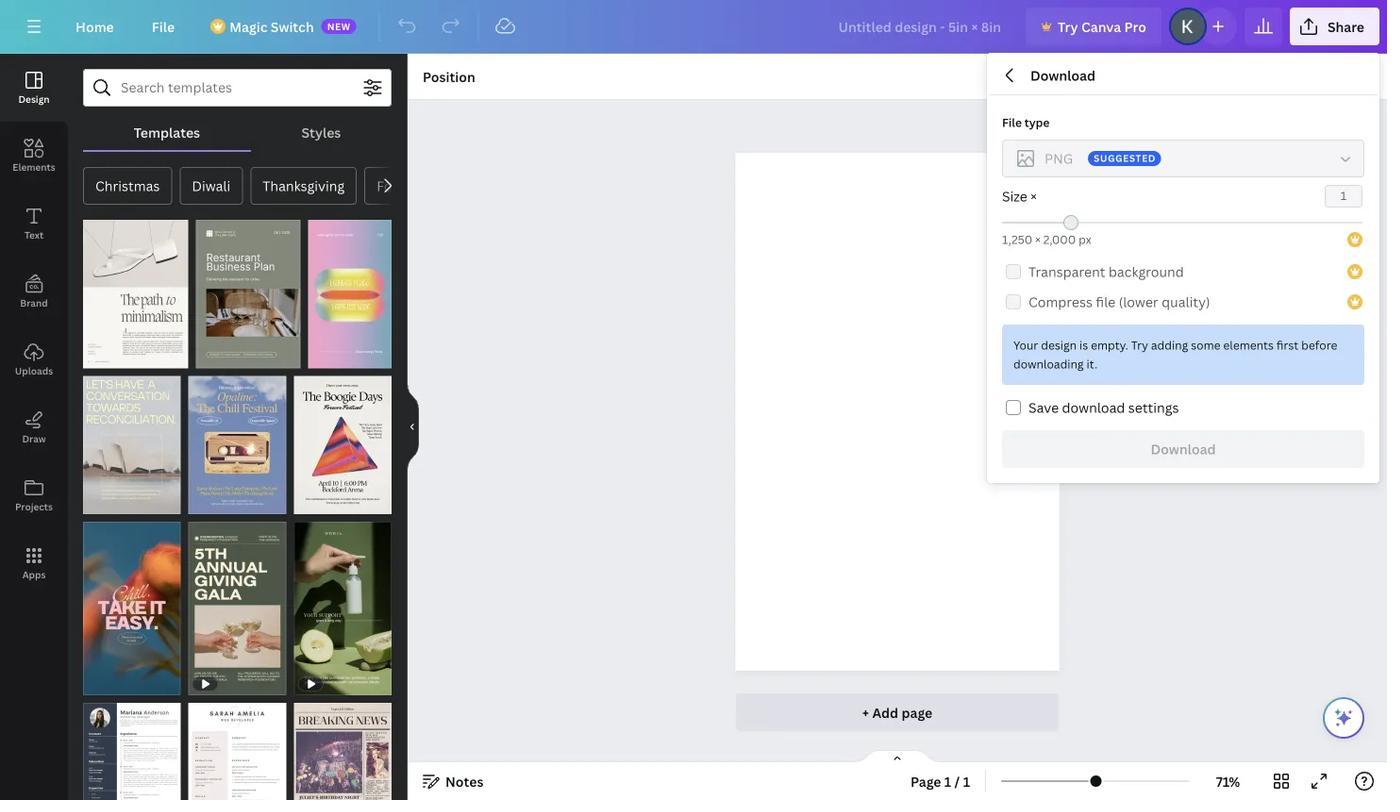 Task type: vqa. For each thing, say whether or not it's contained in the screenshot.
to within the Introduction to Waves Lesson by Canva Creative Studio
no



Task type: describe. For each thing, give the bounding box(es) containing it.
quality)
[[1162, 293, 1210, 311]]

canva assistant image
[[1332, 707, 1355, 729]]

/
[[954, 772, 960, 790]]

adding
[[1151, 337, 1188, 353]]

× for 1,250
[[1035, 232, 1041, 247]]

black white minimalist cv resume image
[[83, 703, 181, 800]]

side panel tab list
[[0, 54, 68, 597]]

text button
[[0, 190, 68, 258]]

canva
[[1081, 17, 1121, 35]]

2,000
[[1043, 232, 1076, 247]]

jan 26 cultural appreciation poster in light yellow light blue photocentric style image
[[83, 376, 181, 514]]

background
[[1109, 263, 1184, 281]]

file type
[[1002, 115, 1050, 130]]

some
[[1191, 337, 1220, 353]]

1 of 15
[[205, 350, 242, 363]]

transparent background link
[[1002, 257, 1364, 287]]

diwali
[[192, 177, 230, 195]]

notes button
[[415, 766, 491, 796]]

black vintage newspaper birthday party poster image
[[294, 703, 392, 800]]

1 of 2
[[92, 350, 123, 363]]

transparent
[[1028, 263, 1105, 281]]

christmas button
[[83, 167, 172, 205]]

png
[[1045, 150, 1073, 167]]

pro
[[1124, 17, 1146, 35]]

restaurant business plan in green white minimal corporate style group
[[196, 209, 301, 368]]

charity gala your story in dark green light yellow classy minimalist style group
[[188, 510, 286, 695]]

diwali button
[[180, 167, 243, 205]]

your design is empty. try adding some elements first before downloading it.
[[1013, 337, 1337, 372]]

file for file type
[[1002, 115, 1022, 130]]

1 inside restaurant business plan in green white minimal corporate style group
[[205, 350, 211, 363]]

templates button
[[83, 114, 251, 150]]

draw
[[22, 432, 46, 445]]

brand button
[[0, 258, 68, 326]]

size ×
[[1002, 187, 1037, 205]]

0 horizontal spatial download
[[1030, 67, 1096, 84]]

px
[[1079, 232, 1091, 247]]

save
[[1028, 399, 1059, 417]]

gold turquoise pink tactile psychedelic peaceful awareness quotes square psychedelic instagram story group
[[308, 209, 392, 368]]

try canva pro button
[[1026, 8, 1161, 45]]

Search templates search field
[[121, 70, 354, 106]]

elements
[[13, 160, 55, 173]]

before
[[1301, 337, 1337, 353]]

black vintage newspaper birthday party poster group
[[294, 692, 392, 800]]

try inside 'try canva pro' button
[[1058, 17, 1078, 35]]

jan 26 cultural appreciation poster in light yellow light blue photocentric style group
[[83, 364, 181, 514]]

elements
[[1223, 337, 1274, 353]]

black white minimalist cv resume group
[[83, 692, 181, 800]]

size
[[1002, 187, 1027, 205]]

of for 2
[[101, 350, 115, 363]]

uploads button
[[0, 326, 68, 393]]

page 1 / 1
[[911, 772, 970, 790]]

1 left /
[[944, 772, 951, 790]]

magic switch
[[229, 17, 314, 35]]

compress file (lower quality)
[[1028, 293, 1210, 311]]

transparent background
[[1028, 263, 1184, 281]]

71% button
[[1197, 766, 1259, 796]]

Size × text field
[[1326, 186, 1362, 207]]

is
[[1079, 337, 1088, 353]]

design
[[18, 92, 50, 105]]

projects
[[15, 500, 53, 513]]

thanksgiving
[[263, 177, 345, 195]]

share
[[1327, 17, 1364, 35]]

page
[[911, 772, 941, 790]]

dark green white photocentric neutral clean beauty brands sustainable beauty your story group
[[294, 510, 392, 695]]

home link
[[60, 8, 129, 45]]

apps
[[22, 568, 46, 581]]



Task type: locate. For each thing, give the bounding box(es) containing it.
try inside your design is empty. try adding some elements first before downloading it.
[[1131, 337, 1148, 353]]

download inside button
[[1151, 440, 1216, 458]]

0 vertical spatial file
[[152, 17, 175, 35]]

christmas
[[95, 177, 160, 195]]

elements button
[[0, 122, 68, 190]]

page
[[902, 703, 932, 721]]

uploads
[[15, 364, 53, 377]]

1
[[92, 350, 98, 363], [205, 350, 211, 363], [944, 772, 951, 790], [963, 772, 970, 790]]

ivory red pink 80s aesthetic music portrait trending poster image
[[294, 376, 392, 514]]

1 left 15
[[205, 350, 211, 363]]

sky blue gold white 80s aesthetic music portrait trending portrait poster image
[[188, 376, 286, 514]]

denim blue scarlet pink experimental type anxiety-calming motivational phone wallpaper image
[[83, 522, 181, 695]]

file
[[1096, 293, 1115, 311]]

try left canva
[[1058, 17, 1078, 35]]

try left adding
[[1131, 337, 1148, 353]]

styles button
[[251, 114, 392, 150]]

1,250 × 2,000 px
[[1002, 232, 1091, 247]]

of left 15
[[213, 350, 227, 363]]

+ add page button
[[735, 694, 1059, 731]]

2
[[118, 350, 123, 363]]

styles
[[301, 123, 341, 141]]

+
[[862, 703, 869, 721]]

text
[[24, 228, 44, 241]]

elegant minimalist cv resume group
[[188, 692, 286, 800]]

design button
[[0, 54, 68, 122]]

0 horizontal spatial of
[[101, 350, 115, 363]]

file left type
[[1002, 115, 1022, 130]]

magic
[[229, 17, 267, 35]]

1 inside cream black refined luxe elegant article page a4 document group
[[92, 350, 98, 363]]

download up type
[[1030, 67, 1096, 84]]

1 vertical spatial ×
[[1035, 232, 1041, 247]]

1 horizontal spatial download
[[1151, 440, 1216, 458]]

empty.
[[1091, 337, 1128, 353]]

1 right /
[[963, 772, 970, 790]]

main menu bar
[[0, 0, 1387, 54]]

sky blue gold white 80s aesthetic music portrait trending portrait poster group
[[188, 364, 286, 514]]

of inside cream black refined luxe elegant article page a4 document group
[[101, 350, 115, 363]]

1 vertical spatial file
[[1002, 115, 1022, 130]]

new
[[327, 20, 351, 33]]

first
[[1276, 337, 1299, 353]]

denim blue scarlet pink experimental type anxiety-calming motivational phone wallpaper group
[[83, 510, 181, 695]]

2 of from the left
[[213, 350, 227, 363]]

food
[[377, 177, 409, 195]]

Design title text field
[[823, 8, 1018, 45]]

of left "2"
[[101, 350, 115, 363]]

home
[[75, 17, 114, 35]]

design
[[1041, 337, 1077, 353]]

elegant minimalist cv resume image
[[188, 703, 286, 800]]

File type button
[[1002, 140, 1364, 177]]

food button
[[364, 167, 421, 205]]

download button
[[1002, 430, 1364, 468]]

your
[[1013, 337, 1038, 353]]

gold turquoise pink tactile psychedelic peaceful awareness quotes square psychedelic instagram story image
[[308, 220, 392, 368]]

ivory red pink 80s aesthetic music portrait trending poster group
[[294, 364, 392, 514]]

draw button
[[0, 393, 68, 461]]

cream black refined luxe elegant article page a4 document group
[[83, 209, 188, 368]]

save download settings
[[1028, 399, 1179, 417]]

downloading
[[1013, 356, 1084, 372]]

1 horizontal spatial of
[[213, 350, 227, 363]]

of
[[101, 350, 115, 363], [213, 350, 227, 363]]

apps button
[[0, 529, 68, 597]]

+ add page
[[862, 703, 932, 721]]

×
[[1031, 187, 1037, 205], [1035, 232, 1041, 247]]

0 horizontal spatial file
[[152, 17, 175, 35]]

position button
[[415, 61, 483, 92]]

download
[[1030, 67, 1096, 84], [1151, 440, 1216, 458]]

0 vertical spatial ×
[[1031, 187, 1037, 205]]

position
[[423, 67, 475, 85]]

× right 1,250
[[1035, 232, 1041, 247]]

file right home
[[152, 17, 175, 35]]

71%
[[1216, 772, 1240, 790]]

it.
[[1086, 356, 1097, 372]]

projects button
[[0, 461, 68, 529]]

file button
[[137, 8, 190, 45]]

add
[[872, 703, 898, 721]]

0 horizontal spatial try
[[1058, 17, 1078, 35]]

try
[[1058, 17, 1078, 35], [1131, 337, 1148, 353]]

1 vertical spatial download
[[1151, 440, 1216, 458]]

(lower
[[1119, 293, 1158, 311]]

of for 15
[[213, 350, 227, 363]]

hide image
[[407, 382, 419, 472]]

× right size at the top right of page
[[1031, 187, 1037, 205]]

15
[[230, 350, 242, 363]]

1 left "2"
[[92, 350, 98, 363]]

notes
[[445, 772, 484, 790]]

compress file (lower quality) link
[[1002, 287, 1364, 317]]

switch
[[271, 17, 314, 35]]

1 horizontal spatial file
[[1002, 115, 1022, 130]]

1 of from the left
[[101, 350, 115, 363]]

file for file
[[152, 17, 175, 35]]

0 vertical spatial download
[[1030, 67, 1096, 84]]

share button
[[1290, 8, 1379, 45]]

settings
[[1128, 399, 1179, 417]]

1,250
[[1002, 232, 1032, 247]]

1 horizontal spatial try
[[1131, 337, 1148, 353]]

compress
[[1028, 293, 1093, 311]]

download
[[1062, 399, 1125, 417]]

brand
[[20, 296, 48, 309]]

thanksgiving button
[[250, 167, 357, 205]]

suggested
[[1094, 152, 1156, 165]]

download down settings
[[1151, 440, 1216, 458]]

× for size
[[1031, 187, 1037, 205]]

0 vertical spatial try
[[1058, 17, 1078, 35]]

type
[[1024, 115, 1050, 130]]

file inside popup button
[[152, 17, 175, 35]]

file
[[152, 17, 175, 35], [1002, 115, 1022, 130]]

show pages image
[[852, 749, 943, 764]]

1 vertical spatial try
[[1131, 337, 1148, 353]]

try canva pro
[[1058, 17, 1146, 35]]

of inside restaurant business plan in green white minimal corporate style group
[[213, 350, 227, 363]]

templates
[[134, 123, 200, 141]]



